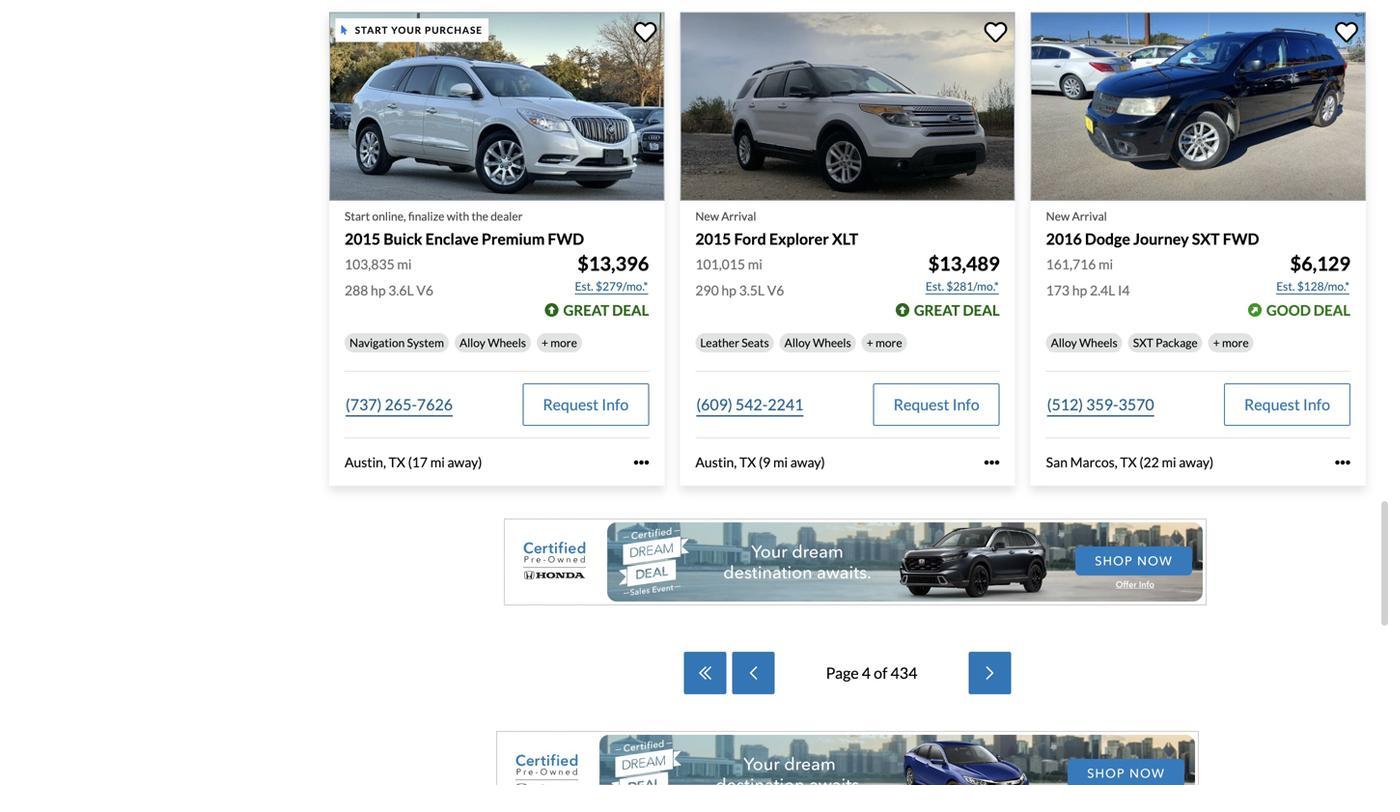 Task type: vqa. For each thing, say whether or not it's contained in the screenshot.
2.4L
yes



Task type: describe. For each thing, give the bounding box(es) containing it.
hp for $13,489
[[722, 282, 737, 299]]

deal for $13,489
[[963, 301, 1000, 319]]

premium
[[482, 229, 545, 248]]

request info button for $6,129
[[1224, 384, 1351, 426]]

request info button for $13,489
[[874, 384, 1000, 426]]

info for $13,489
[[953, 395, 980, 414]]

3.5l
[[739, 282, 765, 299]]

good
[[1267, 301, 1311, 319]]

(512) 359-3570 button
[[1046, 384, 1156, 426]]

info for $6,129
[[1304, 395, 1331, 414]]

fwd inside start online, finalize with the dealer 2015 buick enclave premium fwd
[[548, 229, 584, 248]]

434
[[891, 663, 918, 682]]

mouse pointer image
[[341, 25, 347, 35]]

alloy wheels for $13,489
[[785, 336, 851, 350]]

+ more for $13,396
[[542, 336, 577, 350]]

deal for $6,129
[[1314, 301, 1351, 319]]

leather seats
[[700, 336, 769, 350]]

alloy for $13,396
[[460, 336, 486, 350]]

tx for $13,396
[[389, 454, 405, 470]]

+ more for $6,129
[[1214, 336, 1249, 350]]

xlt
[[832, 229, 859, 248]]

buick
[[384, 229, 422, 248]]

navigation system
[[350, 336, 444, 350]]

with
[[447, 209, 469, 223]]

seats
[[742, 336, 769, 350]]

wheels for $13,489
[[813, 336, 851, 350]]

chevron double left image
[[696, 665, 715, 681]]

enclave
[[425, 229, 479, 248]]

est. $281/mo.* button
[[925, 277, 1000, 296]]

$128/mo.*
[[1298, 279, 1350, 293]]

(609) 542-2241
[[697, 395, 804, 414]]

est. for $13,489
[[926, 279, 944, 293]]

$279/mo.*
[[596, 279, 648, 293]]

$13,396 est. $279/mo.*
[[575, 252, 649, 293]]

288
[[345, 282, 368, 299]]

austin, tx (9 mi away)
[[696, 454, 825, 470]]

2015 inside new arrival 2015 ford explorer xlt
[[696, 229, 731, 248]]

ellipsis h image for $6,129
[[1335, 455, 1351, 470]]

request info for $6,129
[[1245, 395, 1331, 414]]

542-
[[736, 395, 768, 414]]

alloy for $13,489
[[785, 336, 811, 350]]

3 away) from the left
[[1179, 454, 1214, 470]]

good deal
[[1267, 301, 1351, 319]]

2241
[[768, 395, 804, 414]]

san marcos, tx (22 mi away)
[[1046, 454, 1214, 470]]

(609)
[[697, 395, 733, 414]]

start your purchase
[[355, 24, 483, 36]]

explorer
[[769, 229, 829, 248]]

package
[[1156, 336, 1198, 350]]

(609) 542-2241 button
[[696, 384, 805, 426]]

white diamond tricoat 2015 buick enclave premium fwd suv / crossover front-wheel drive 6-speed automatic overdrive image
[[329, 12, 665, 201]]

dealer
[[491, 209, 523, 223]]

2016
[[1046, 229, 1082, 248]]

(512)
[[1047, 395, 1084, 414]]

173
[[1046, 282, 1070, 299]]

$6,129 est. $128/mo.*
[[1277, 252, 1351, 293]]

wheels for $13,396
[[488, 336, 526, 350]]

est. for $6,129
[[1277, 279, 1295, 293]]

hp for $13,396
[[371, 282, 386, 299]]

ellipsis h image for $13,396
[[634, 455, 649, 470]]

austin, tx (17 mi away)
[[345, 454, 482, 470]]

(9
[[759, 454, 771, 470]]

navigation
[[350, 336, 405, 350]]

start for start your purchase
[[355, 24, 389, 36]]

page 4 of 434
[[826, 663, 918, 682]]

online,
[[372, 209, 406, 223]]

(737) 265-7626
[[346, 395, 453, 414]]

new arrival 2015 ford explorer xlt
[[696, 209, 859, 248]]

(17
[[408, 454, 428, 470]]

ford
[[734, 229, 767, 248]]

0 vertical spatial advertisement region
[[504, 518, 1207, 605]]

est. $128/mo.* button
[[1276, 277, 1351, 296]]

265-
[[385, 395, 417, 414]]

hp for $6,129
[[1073, 282, 1088, 299]]

(737) 265-7626 button
[[345, 384, 454, 426]]

austin, for $13,396
[[345, 454, 386, 470]]

101,015 mi 290 hp 3.5l v6
[[696, 256, 784, 299]]

start online, finalize with the dealer 2015 buick enclave premium fwd
[[345, 209, 584, 248]]

(22
[[1140, 454, 1160, 470]]

deal for $13,396
[[612, 301, 649, 319]]

more for $13,396
[[551, 336, 577, 350]]



Task type: locate. For each thing, give the bounding box(es) containing it.
black 2016 dodge journey sxt fwd suv / crossover front-wheel drive 4-speed automatic image
[[1031, 12, 1366, 201]]

est.
[[575, 279, 594, 293], [926, 279, 944, 293], [1277, 279, 1295, 293]]

sxt inside new arrival 2016 dodge journey sxt fwd
[[1192, 229, 1220, 248]]

0 horizontal spatial austin,
[[345, 454, 386, 470]]

3 alloy from the left
[[1051, 336, 1077, 350]]

$13,489 est. $281/mo.*
[[926, 252, 1000, 293]]

san
[[1046, 454, 1068, 470]]

arrival inside new arrival 2016 dodge journey sxt fwd
[[1072, 209, 1107, 223]]

+
[[542, 336, 548, 350], [867, 336, 874, 350], [1214, 336, 1220, 350]]

1 horizontal spatial request
[[894, 395, 950, 414]]

hp
[[371, 282, 386, 299], [722, 282, 737, 299], [1073, 282, 1088, 299]]

hp right 290 at top
[[722, 282, 737, 299]]

journey
[[1134, 229, 1189, 248]]

2 horizontal spatial tx
[[1120, 454, 1137, 470]]

3 + more from the left
[[1214, 336, 1249, 350]]

1 vertical spatial start
[[345, 209, 370, 223]]

7626
[[417, 395, 453, 414]]

your
[[391, 24, 422, 36]]

2 est. from the left
[[926, 279, 944, 293]]

2 horizontal spatial alloy wheels
[[1051, 336, 1118, 350]]

great deal down est. $279/mo.* button
[[563, 301, 649, 319]]

359-
[[1087, 395, 1119, 414]]

+ more for $13,489
[[867, 336, 903, 350]]

arrival
[[722, 209, 756, 223], [1072, 209, 1107, 223]]

1 vertical spatial advertisement region
[[496, 731, 1199, 785]]

0 horizontal spatial request
[[543, 395, 599, 414]]

1 horizontal spatial great deal
[[914, 301, 1000, 319]]

2 great deal from the left
[[914, 301, 1000, 319]]

fwd
[[548, 229, 584, 248], [1223, 229, 1260, 248]]

info for $13,396
[[602, 395, 629, 414]]

arrival inside new arrival 2015 ford explorer xlt
[[722, 209, 756, 223]]

1 horizontal spatial deal
[[963, 301, 1000, 319]]

2 wheels from the left
[[813, 336, 851, 350]]

2 ellipsis h image from the left
[[985, 455, 1000, 470]]

1 more from the left
[[551, 336, 577, 350]]

1 ellipsis h image from the left
[[634, 455, 649, 470]]

1 horizontal spatial ellipsis h image
[[985, 455, 1000, 470]]

alloy wheels
[[460, 336, 526, 350], [785, 336, 851, 350], [1051, 336, 1118, 350]]

v6 right the "3.6l"
[[417, 282, 434, 299]]

new up 2016
[[1046, 209, 1070, 223]]

away)
[[448, 454, 482, 470], [791, 454, 825, 470], [1179, 454, 1214, 470]]

1 2015 from the left
[[345, 229, 381, 248]]

101,015
[[696, 256, 746, 272]]

1 horizontal spatial request info
[[894, 395, 980, 414]]

mi right (17 at the left bottom of page
[[430, 454, 445, 470]]

system
[[407, 336, 444, 350]]

hp right 173 at the top right of the page
[[1073, 282, 1088, 299]]

new for $13,489
[[696, 209, 719, 223]]

2 + from the left
[[867, 336, 874, 350]]

161,716
[[1046, 256, 1096, 272]]

2 arrival from the left
[[1072, 209, 1107, 223]]

3 deal from the left
[[1314, 301, 1351, 319]]

2015 inside start online, finalize with the dealer 2015 buick enclave premium fwd
[[345, 229, 381, 248]]

tx for $13,489
[[740, 454, 756, 470]]

away) right '(9'
[[791, 454, 825, 470]]

est. inside $13,489 est. $281/mo.*
[[926, 279, 944, 293]]

2 deal from the left
[[963, 301, 1000, 319]]

request for $13,489
[[894, 395, 950, 414]]

3 est. from the left
[[1277, 279, 1295, 293]]

2 new from the left
[[1046, 209, 1070, 223]]

2 more from the left
[[876, 336, 903, 350]]

2 horizontal spatial est.
[[1277, 279, 1295, 293]]

great deal
[[563, 301, 649, 319], [914, 301, 1000, 319]]

2 v6 from the left
[[767, 282, 784, 299]]

great down est. $281/mo.* button
[[914, 301, 960, 319]]

start for start online, finalize with the dealer 2015 buick enclave premium fwd
[[345, 209, 370, 223]]

0 horizontal spatial fwd
[[548, 229, 584, 248]]

info
[[602, 395, 629, 414], [953, 395, 980, 414], [1304, 395, 1331, 414]]

wheels down 2.4l
[[1080, 336, 1118, 350]]

1 request from the left
[[543, 395, 599, 414]]

+ more
[[542, 336, 577, 350], [867, 336, 903, 350], [1214, 336, 1249, 350]]

0 horizontal spatial request info
[[543, 395, 629, 414]]

1 great deal from the left
[[563, 301, 649, 319]]

great down est. $279/mo.* button
[[563, 301, 610, 319]]

mi right (22
[[1162, 454, 1177, 470]]

advertisement region
[[504, 518, 1207, 605], [496, 731, 1199, 785]]

est. for $13,396
[[575, 279, 594, 293]]

1 horizontal spatial request info button
[[874, 384, 1000, 426]]

start inside start online, finalize with the dealer 2015 buick enclave premium fwd
[[345, 209, 370, 223]]

2 horizontal spatial info
[[1304, 395, 1331, 414]]

1 horizontal spatial new
[[1046, 209, 1070, 223]]

away) right (17 at the left bottom of page
[[448, 454, 482, 470]]

sxt
[[1192, 229, 1220, 248], [1133, 336, 1154, 350]]

arrival up 'dodge'
[[1072, 209, 1107, 223]]

great deal for $13,396
[[563, 301, 649, 319]]

est. down $13,396
[[575, 279, 594, 293]]

alloy wheels right the seats
[[785, 336, 851, 350]]

2 great from the left
[[914, 301, 960, 319]]

leather
[[700, 336, 740, 350]]

+ for $13,396
[[542, 336, 548, 350]]

2015 up 103,835
[[345, 229, 381, 248]]

austin, for $13,489
[[696, 454, 737, 470]]

3 info from the left
[[1304, 395, 1331, 414]]

3570
[[1119, 395, 1155, 414]]

mi down 'dodge'
[[1099, 256, 1114, 272]]

2 horizontal spatial alloy
[[1051, 336, 1077, 350]]

2 horizontal spatial wheels
[[1080, 336, 1118, 350]]

3 request from the left
[[1245, 395, 1301, 414]]

2 horizontal spatial deal
[[1314, 301, 1351, 319]]

2 info from the left
[[953, 395, 980, 414]]

2 alloy from the left
[[785, 336, 811, 350]]

2 horizontal spatial + more
[[1214, 336, 1249, 350]]

1 est. from the left
[[575, 279, 594, 293]]

1 arrival from the left
[[722, 209, 756, 223]]

1 horizontal spatial great
[[914, 301, 960, 319]]

mi inside 161,716 mi 173 hp 2.4l i4
[[1099, 256, 1114, 272]]

1 deal from the left
[[612, 301, 649, 319]]

alloy wheels down 2.4l
[[1051, 336, 1118, 350]]

(737)
[[346, 395, 382, 414]]

austin, left '(9'
[[696, 454, 737, 470]]

1 hp from the left
[[371, 282, 386, 299]]

2 request info from the left
[[894, 395, 980, 414]]

1 austin, from the left
[[345, 454, 386, 470]]

2 horizontal spatial ellipsis h image
[[1335, 455, 1351, 470]]

deal down $281/mo.*
[[963, 301, 1000, 319]]

161,716 mi 173 hp 2.4l i4
[[1046, 256, 1130, 299]]

1 horizontal spatial arrival
[[1072, 209, 1107, 223]]

2 horizontal spatial hp
[[1073, 282, 1088, 299]]

request info button for $13,396
[[523, 384, 649, 426]]

v6 right 3.5l
[[767, 282, 784, 299]]

1 horizontal spatial 2015
[[696, 229, 731, 248]]

great for $13,396
[[563, 301, 610, 319]]

2 request info button from the left
[[874, 384, 1000, 426]]

0 horizontal spatial v6
[[417, 282, 434, 299]]

new arrival 2016 dodge journey sxt fwd
[[1046, 209, 1260, 248]]

0 horizontal spatial info
[[602, 395, 629, 414]]

$13,489
[[929, 252, 1000, 275]]

1 great from the left
[[563, 301, 610, 319]]

2 horizontal spatial request
[[1245, 395, 1301, 414]]

arrival up ford
[[722, 209, 756, 223]]

2 horizontal spatial request info
[[1245, 395, 1331, 414]]

1 fwd from the left
[[548, 229, 584, 248]]

2 alloy wheels from the left
[[785, 336, 851, 350]]

1 horizontal spatial more
[[876, 336, 903, 350]]

0 vertical spatial start
[[355, 24, 389, 36]]

finalize
[[408, 209, 445, 223]]

sxt left package
[[1133, 336, 1154, 350]]

0 vertical spatial sxt
[[1192, 229, 1220, 248]]

0 horizontal spatial hp
[[371, 282, 386, 299]]

away) right (22
[[1179, 454, 1214, 470]]

0 horizontal spatial request info button
[[523, 384, 649, 426]]

great deal down est. $281/mo.* button
[[914, 301, 1000, 319]]

3 request info from the left
[[1245, 395, 1331, 414]]

alloy right the seats
[[785, 336, 811, 350]]

request for $6,129
[[1245, 395, 1301, 414]]

1 horizontal spatial alloy wheels
[[785, 336, 851, 350]]

3 + from the left
[[1214, 336, 1220, 350]]

2 2015 from the left
[[696, 229, 731, 248]]

1 horizontal spatial austin,
[[696, 454, 737, 470]]

1 tx from the left
[[389, 454, 405, 470]]

0 horizontal spatial more
[[551, 336, 577, 350]]

new up 101,015
[[696, 209, 719, 223]]

0 horizontal spatial 2015
[[345, 229, 381, 248]]

alloy wheels right system at the top
[[460, 336, 526, 350]]

0 horizontal spatial alloy wheels
[[460, 336, 526, 350]]

more for $13,489
[[876, 336, 903, 350]]

austin,
[[345, 454, 386, 470], [696, 454, 737, 470]]

new inside new arrival 2015 ford explorer xlt
[[696, 209, 719, 223]]

est. inside $6,129 est. $128/mo.*
[[1277, 279, 1295, 293]]

sxt right journey
[[1192, 229, 1220, 248]]

1 horizontal spatial hp
[[722, 282, 737, 299]]

103,835 mi 288 hp 3.6l v6
[[345, 256, 434, 299]]

alloy wheels for $13,396
[[460, 336, 526, 350]]

more for $6,129
[[1222, 336, 1249, 350]]

1 info from the left
[[602, 395, 629, 414]]

0 horizontal spatial wheels
[[488, 336, 526, 350]]

v6 for $13,396
[[417, 282, 434, 299]]

1 horizontal spatial wheels
[[813, 336, 851, 350]]

hp inside 161,716 mi 173 hp 2.4l i4
[[1073, 282, 1088, 299]]

2 fwd from the left
[[1223, 229, 1260, 248]]

est. inside $13,396 est. $279/mo.*
[[575, 279, 594, 293]]

1 alloy wheels from the left
[[460, 336, 526, 350]]

page
[[826, 663, 859, 682]]

est. $279/mo.* button
[[574, 277, 649, 296]]

request info
[[543, 395, 629, 414], [894, 395, 980, 414], [1245, 395, 1331, 414]]

$6,129
[[1291, 252, 1351, 275]]

mi right '(9'
[[773, 454, 788, 470]]

ellipsis h image
[[634, 455, 649, 470], [985, 455, 1000, 470], [1335, 455, 1351, 470]]

tx
[[389, 454, 405, 470], [740, 454, 756, 470], [1120, 454, 1137, 470]]

wheels
[[488, 336, 526, 350], [813, 336, 851, 350], [1080, 336, 1118, 350]]

hp inside '103,835 mi 288 hp 3.6l v6'
[[371, 282, 386, 299]]

2 + more from the left
[[867, 336, 903, 350]]

3 hp from the left
[[1073, 282, 1088, 299]]

3.6l
[[388, 282, 414, 299]]

fwd inside new arrival 2016 dodge journey sxt fwd
[[1223, 229, 1260, 248]]

1 alloy from the left
[[460, 336, 486, 350]]

mi inside '103,835 mi 288 hp 3.6l v6'
[[397, 256, 412, 272]]

chevron left image
[[744, 665, 763, 681]]

wheels right the seats
[[813, 336, 851, 350]]

0 horizontal spatial +
[[542, 336, 548, 350]]

mi down buick
[[397, 256, 412, 272]]

austin, left (17 at the left bottom of page
[[345, 454, 386, 470]]

+ for $13,489
[[867, 336, 874, 350]]

0 horizontal spatial tx
[[389, 454, 405, 470]]

3 request info button from the left
[[1224, 384, 1351, 426]]

tx left '(9'
[[740, 454, 756, 470]]

3 ellipsis h image from the left
[[1335, 455, 1351, 470]]

2015
[[345, 229, 381, 248], [696, 229, 731, 248]]

hp right 288
[[371, 282, 386, 299]]

1 vertical spatial sxt
[[1133, 336, 1154, 350]]

2015 up 101,015
[[696, 229, 731, 248]]

1 horizontal spatial away)
[[791, 454, 825, 470]]

1 away) from the left
[[448, 454, 482, 470]]

start right mouse pointer icon
[[355, 24, 389, 36]]

start
[[355, 24, 389, 36], [345, 209, 370, 223]]

1 horizontal spatial sxt
[[1192, 229, 1220, 248]]

mi down ford
[[748, 256, 763, 272]]

request info for $13,489
[[894, 395, 980, 414]]

0 horizontal spatial great deal
[[563, 301, 649, 319]]

1 + more from the left
[[542, 336, 577, 350]]

est. up good
[[1277, 279, 1295, 293]]

2 away) from the left
[[791, 454, 825, 470]]

v6 inside '103,835 mi 288 hp 3.6l v6'
[[417, 282, 434, 299]]

2.4l
[[1090, 282, 1116, 299]]

great for $13,489
[[914, 301, 960, 319]]

3 more from the left
[[1222, 336, 1249, 350]]

0 horizontal spatial sxt
[[1133, 336, 1154, 350]]

3 tx from the left
[[1120, 454, 1137, 470]]

of
[[874, 663, 888, 682]]

0 horizontal spatial away)
[[448, 454, 482, 470]]

1 horizontal spatial fwd
[[1223, 229, 1260, 248]]

1 horizontal spatial est.
[[926, 279, 944, 293]]

v6 inside '101,015 mi 290 hp 3.5l v6'
[[767, 282, 784, 299]]

1 horizontal spatial +
[[867, 336, 874, 350]]

290
[[696, 282, 719, 299]]

new inside new arrival 2016 dodge journey sxt fwd
[[1046, 209, 1070, 223]]

tx left (17 at the left bottom of page
[[389, 454, 405, 470]]

+ for $6,129
[[1214, 336, 1220, 350]]

deal
[[612, 301, 649, 319], [963, 301, 1000, 319], [1314, 301, 1351, 319]]

1 horizontal spatial tx
[[740, 454, 756, 470]]

1 horizontal spatial alloy
[[785, 336, 811, 350]]

2 hp from the left
[[722, 282, 737, 299]]

sxt package
[[1133, 336, 1198, 350]]

tx left (22
[[1120, 454, 1137, 470]]

request for $13,396
[[543, 395, 599, 414]]

0 horizontal spatial arrival
[[722, 209, 756, 223]]

v6
[[417, 282, 434, 299], [767, 282, 784, 299]]

0 horizontal spatial deal
[[612, 301, 649, 319]]

0 horizontal spatial est.
[[575, 279, 594, 293]]

3 alloy wheels from the left
[[1051, 336, 1118, 350]]

away) for $13,489
[[791, 454, 825, 470]]

white 2015 ford explorer xlt suv / crossover front-wheel drive 6-speed automatic image
[[680, 12, 1016, 201]]

start left "online," at the left of page
[[345, 209, 370, 223]]

more
[[551, 336, 577, 350], [876, 336, 903, 350], [1222, 336, 1249, 350]]

0 horizontal spatial alloy
[[460, 336, 486, 350]]

1 + from the left
[[542, 336, 548, 350]]

alloy down 173 at the top right of the page
[[1051, 336, 1077, 350]]

0 horizontal spatial + more
[[542, 336, 577, 350]]

0 horizontal spatial new
[[696, 209, 719, 223]]

new
[[696, 209, 719, 223], [1046, 209, 1070, 223]]

1 request info button from the left
[[523, 384, 649, 426]]

$13,396
[[578, 252, 649, 275]]

deal down $279/mo.*
[[612, 301, 649, 319]]

fwd right journey
[[1223, 229, 1260, 248]]

(512) 359-3570
[[1047, 395, 1155, 414]]

dodge
[[1085, 229, 1131, 248]]

ellipsis h image for $13,489
[[985, 455, 1000, 470]]

away) for $13,396
[[448, 454, 482, 470]]

request
[[543, 395, 599, 414], [894, 395, 950, 414], [1245, 395, 1301, 414]]

arrival for $13,489
[[722, 209, 756, 223]]

hp inside '101,015 mi 290 hp 3.5l v6'
[[722, 282, 737, 299]]

alloy right system at the top
[[460, 336, 486, 350]]

arrival for $6,129
[[1072, 209, 1107, 223]]

new for $6,129
[[1046, 209, 1070, 223]]

0 horizontal spatial ellipsis h image
[[634, 455, 649, 470]]

103,835
[[345, 256, 395, 272]]

1 new from the left
[[696, 209, 719, 223]]

2 horizontal spatial request info button
[[1224, 384, 1351, 426]]

mi
[[397, 256, 412, 272], [748, 256, 763, 272], [1099, 256, 1114, 272], [430, 454, 445, 470], [773, 454, 788, 470], [1162, 454, 1177, 470]]

2 request from the left
[[894, 395, 950, 414]]

2 horizontal spatial away)
[[1179, 454, 1214, 470]]

the
[[472, 209, 489, 223]]

wheels right system at the top
[[488, 336, 526, 350]]

2 horizontal spatial more
[[1222, 336, 1249, 350]]

request info for $13,396
[[543, 395, 629, 414]]

mi inside '101,015 mi 290 hp 3.5l v6'
[[748, 256, 763, 272]]

i4
[[1118, 282, 1130, 299]]

1 request info from the left
[[543, 395, 629, 414]]

alloy
[[460, 336, 486, 350], [785, 336, 811, 350], [1051, 336, 1077, 350]]

4
[[862, 663, 871, 682]]

request info button
[[523, 384, 649, 426], [874, 384, 1000, 426], [1224, 384, 1351, 426]]

$281/mo.*
[[947, 279, 999, 293]]

0 horizontal spatial great
[[563, 301, 610, 319]]

2 austin, from the left
[[696, 454, 737, 470]]

1 v6 from the left
[[417, 282, 434, 299]]

3 wheels from the left
[[1080, 336, 1118, 350]]

v6 for $13,489
[[767, 282, 784, 299]]

1 wheels from the left
[[488, 336, 526, 350]]

2 horizontal spatial +
[[1214, 336, 1220, 350]]

deal down $128/mo.*
[[1314, 301, 1351, 319]]

chevron right image
[[980, 665, 1000, 681]]

fwd right premium
[[548, 229, 584, 248]]

purchase
[[425, 24, 483, 36]]

marcos,
[[1071, 454, 1118, 470]]

1 horizontal spatial v6
[[767, 282, 784, 299]]

1 horizontal spatial + more
[[867, 336, 903, 350]]

1 horizontal spatial info
[[953, 395, 980, 414]]

est. down $13,489 at right top
[[926, 279, 944, 293]]

great deal for $13,489
[[914, 301, 1000, 319]]

2 tx from the left
[[740, 454, 756, 470]]



